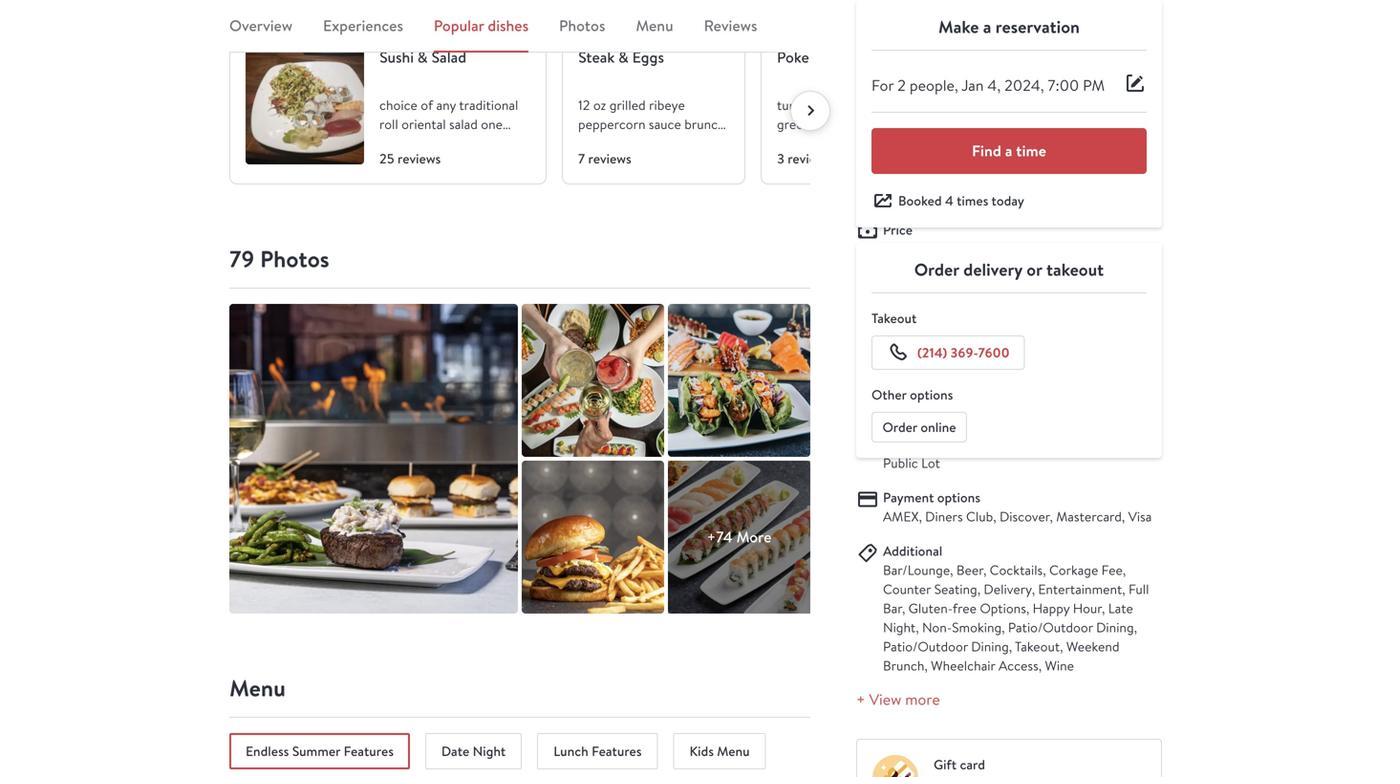 Task type: locate. For each thing, give the bounding box(es) containing it.
(214) 369-7600
[[918, 344, 1010, 362]]

smart
[[883, 400, 918, 418]]

& left salad
[[418, 47, 428, 67]]

+
[[856, 689, 866, 709]]

0 vertical spatial mon–fri
[[883, 110, 932, 128]]

of inside hours of operation brunch sat, sun 10:00 am–2:00 pm lunch mon–fri 11:00 am–2:00 pm dinner mon–thu 2:00 pm–12:00 am fri, sat 2:00 pm–1:00 am sun 2:00 pm–11:00 pm happy hour mon–fri 2:00 pm–6:00 pm mon–thu 9:00 pm–12:00 am fri, sat 9:30 pm–1:00 am
[[921, 72, 934, 90]]

features inside endless summer features button
[[344, 742, 394, 760]]

menu up endless on the bottom
[[229, 672, 286, 704]]

1 vertical spatial happy
[[1033, 599, 1070, 617]]

more
[[737, 527, 772, 547]]

options for payment
[[937, 488, 981, 506]]

photos right 79
[[260, 243, 329, 275]]

fee,
[[1102, 561, 1126, 579]]

2 features from the left
[[592, 742, 642, 760]]

casual inside dining style casual elegant
[[883, 347, 921, 365]]

1 features from the left
[[344, 742, 394, 760]]

10:00
[[977, 91, 1011, 108]]

park
[[883, 37, 909, 55]]

free
[[953, 599, 977, 617]]

order down the under
[[915, 258, 959, 281]]

lunch inside button
[[554, 742, 589, 760]]

am
[[976, 129, 993, 147], [1125, 129, 1143, 147], [1144, 167, 1161, 185], [1011, 186, 1029, 204]]

1 horizontal spatial sushi
[[1033, 293, 1063, 311]]

1 horizontal spatial features
[[592, 742, 642, 760]]

date night button
[[425, 733, 522, 769]]

bar,
[[883, 599, 905, 617]]

0 horizontal spatial dining,
[[971, 637, 1012, 655]]

a
[[983, 15, 992, 39], [1005, 140, 1013, 161]]

or
[[1027, 258, 1042, 281]]

1 vertical spatial sat
[[905, 186, 923, 204]]

order down smart
[[883, 418, 918, 436]]

2
[[898, 75, 906, 95]]

reviews
[[398, 150, 441, 168], [588, 150, 632, 168], [788, 150, 831, 168]]

kona grill - dallas, dallas, tx image
[[229, 304, 518, 614], [522, 304, 664, 457], [668, 304, 811, 457], [522, 461, 664, 614], [668, 461, 811, 614]]

sat
[[1018, 129, 1037, 147], [905, 186, 923, 204]]

casual
[[883, 347, 921, 365], [921, 400, 959, 418]]

summer
[[292, 742, 340, 760]]

happy inside hours of operation brunch sat, sun 10:00 am–2:00 pm lunch mon–fri 11:00 am–2:00 pm dinner mon–thu 2:00 pm–12:00 am fri, sat 2:00 pm–1:00 am sun 2:00 pm–11:00 pm happy hour mon–fri 2:00 pm–6:00 pm mon–thu 9:00 pm–12:00 am fri, sat 9:30 pm–1:00 am
[[1019, 148, 1056, 166]]

casual up online
[[921, 400, 959, 418]]

of down oriental
[[414, 134, 426, 152]]

1 vertical spatial options
[[937, 488, 981, 506]]

seating,
[[934, 580, 981, 598]]

1 vertical spatial casual
[[921, 400, 959, 418]]

of up sat,
[[921, 72, 934, 90]]

0 horizontal spatial photos
[[260, 243, 329, 275]]

1 reviews from the left
[[398, 150, 441, 168]]

pm up time
[[1024, 110, 1042, 128]]

choice
[[379, 96, 418, 114]]

am–2:00 up dinner at the top right
[[1014, 91, 1067, 108]]

0 horizontal spatial &
[[418, 47, 428, 67]]

hour
[[1059, 148, 1089, 166]]

find a time button
[[872, 128, 1147, 174]]

features left kids on the bottom of page
[[592, 742, 642, 760]]

cuisines contemporary american, sushi
[[883, 274, 1063, 311]]

1 horizontal spatial sun
[[953, 91, 974, 108]]

2 vertical spatial of
[[414, 134, 426, 152]]

am–2:00
[[1014, 91, 1067, 108], [968, 110, 1021, 128]]

code
[[919, 381, 947, 399]]

casual down "dining" on the top
[[883, 347, 921, 365]]

of for hours
[[921, 72, 934, 90]]

2 reviews from the left
[[588, 150, 632, 168]]

tab list containing overview
[[229, 14, 811, 53]]

7
[[578, 150, 585, 168]]

1 vertical spatial pm–1:00
[[957, 186, 1008, 204]]

sun down operation
[[953, 91, 974, 108]]

mon–thu up today on the top of the page
[[993, 167, 1047, 185]]

0 horizontal spatial a
[[983, 15, 992, 39]]

night,
[[883, 618, 919, 636]]

1 vertical spatial mon–thu
[[993, 167, 1047, 185]]

1 vertical spatial of
[[421, 96, 433, 114]]

mon–fri down brunch
[[883, 110, 932, 128]]

3
[[777, 150, 785, 168]]

any
[[436, 96, 456, 114]]

2 & from the left
[[619, 47, 629, 67]]

1 vertical spatial mon–fri
[[1092, 148, 1141, 166]]

dining, down late
[[1096, 618, 1137, 636]]

patio/outdoor
[[1008, 618, 1093, 636], [883, 637, 968, 655]]

jan
[[962, 75, 984, 95]]

of
[[921, 72, 934, 90], [421, 96, 433, 114], [414, 134, 426, 152]]

0 vertical spatial dining,
[[1096, 618, 1137, 636]]

1 vertical spatial a
[[1005, 140, 1013, 161]]

find a time
[[972, 140, 1047, 161]]

poke
[[777, 47, 809, 67]]

0 vertical spatial lunch
[[1092, 91, 1127, 108]]

hour,
[[1073, 599, 1105, 617]]

discover,
[[1000, 507, 1053, 525]]

shrimp
[[491, 134, 530, 152]]

0 vertical spatial pm–12:00
[[915, 129, 973, 147]]

3 reviews
[[777, 150, 831, 168]]

0 horizontal spatial patio/outdoor
[[883, 637, 968, 655]]

1 vertical spatial order
[[883, 418, 918, 436]]

sun up booked
[[883, 148, 904, 166]]

poke bowl
[[777, 47, 845, 67]]

pm–12:00 down the hour on the right
[[1082, 167, 1140, 185]]

fri, left time
[[997, 129, 1015, 147]]

1 horizontal spatial &
[[619, 47, 629, 67]]

of left any
[[421, 96, 433, 114]]

2 vertical spatial menu
[[717, 742, 750, 760]]

0 horizontal spatial menu
[[229, 672, 286, 704]]

0 vertical spatial order
[[915, 258, 959, 281]]

9:30
[[927, 186, 954, 204]]

options inside payment options amex, diners club, discover, mastercard, visa
[[937, 488, 981, 506]]

find
[[972, 140, 1002, 161]]

sushi down 'experiences'
[[379, 47, 414, 67]]

0 horizontal spatial features
[[344, 742, 394, 760]]

dining, down smoking,
[[971, 637, 1012, 655]]

gift
[[934, 755, 957, 774]]

+74
[[707, 527, 733, 547]]

0 horizontal spatial fri,
[[883, 186, 902, 204]]

1 horizontal spatial lunch
[[1092, 91, 1127, 108]]

happy inside additional bar/lounge, beer, cocktails, corkage fee, counter seating, delivery, entertainment, full bar, gluten-free options, happy hour, late night, non-smoking, patio/outdoor dining, patio/outdoor dining, takeout, weekend brunch, wheelchair access, wine
[[1033, 599, 1070, 617]]

gift card image
[[873, 755, 919, 777]]

a right find
[[1005, 140, 1013, 161]]

happy up 9:00
[[1019, 148, 1056, 166]]

2 horizontal spatial reviews
[[788, 150, 831, 168]]

kids
[[690, 742, 714, 760]]

0 vertical spatial of
[[921, 72, 934, 90]]

payment
[[883, 488, 934, 506]]

overview
[[229, 15, 293, 36]]

0 vertical spatial options
[[910, 386, 953, 404]]

0 vertical spatial sat
[[1018, 129, 1037, 147]]

0 horizontal spatial sushi
[[379, 47, 414, 67]]

happy down entertainment,
[[1033, 599, 1070, 617]]

menu right kids on the bottom of page
[[717, 742, 750, 760]]

dress code smart casual
[[883, 381, 959, 418]]

1 horizontal spatial mon–fri
[[1092, 148, 1141, 166]]

operation
[[937, 72, 993, 90]]

cities
[[912, 37, 945, 55]]

pm down pm–11:00
[[972, 167, 990, 185]]

& for sushi
[[418, 47, 428, 67]]

reviews for salad
[[398, 150, 441, 168]]

lunch features button
[[537, 733, 658, 769]]

for 2 people, jan 4, 2024, 7:00 pm
[[872, 75, 1105, 95]]

parking details public lot
[[883, 435, 968, 472]]

tab list
[[229, 14, 811, 53]]

neighborhood
[[883, 18, 968, 36]]

0 horizontal spatial mon–thu
[[993, 167, 1047, 185]]

0 vertical spatial happy
[[1019, 148, 1056, 166]]

patio/outdoor down non-
[[883, 637, 968, 655]]

dress
[[883, 381, 916, 399]]

traditional
[[459, 96, 518, 114]]

0 horizontal spatial sun
[[883, 148, 904, 166]]

1 vertical spatial lunch
[[554, 742, 589, 760]]

fri, up price
[[883, 186, 902, 204]]

1 horizontal spatial dining,
[[1096, 618, 1137, 636]]

order for order online
[[883, 418, 918, 436]]

mon–fri
[[883, 110, 932, 128], [1092, 148, 1141, 166]]

lunch right night
[[554, 742, 589, 760]]

0 vertical spatial menu
[[636, 15, 673, 36]]

brunch,
[[883, 657, 928, 674]]

pm–1:00 up the hour on the right
[[1071, 129, 1122, 147]]

1 horizontal spatial a
[[1005, 140, 1013, 161]]

0 horizontal spatial reviews
[[398, 150, 441, 168]]

am–2:00 down 10:00
[[968, 110, 1021, 128]]

options up online
[[910, 386, 953, 404]]

25 reviews
[[379, 150, 441, 168]]

features right summer
[[344, 742, 394, 760]]

2:00 up pm–6:00
[[908, 148, 936, 166]]

dining,
[[1096, 618, 1137, 636], [971, 637, 1012, 655]]

pm–12:00 down 11:00
[[915, 129, 973, 147]]

lunch
[[1092, 91, 1127, 108], [554, 742, 589, 760]]

dinner
[[1045, 110, 1085, 128]]

entertainment,
[[1038, 580, 1126, 598]]

a inside button
[[1005, 140, 1013, 161]]

0 vertical spatial fri,
[[997, 129, 1015, 147]]

1 vertical spatial sun
[[883, 148, 904, 166]]

booked 4 times today
[[898, 192, 1024, 210]]

menu up eggs
[[636, 15, 673, 36]]

mon–fri right the hour on the right
[[1092, 148, 1141, 166]]

fri,
[[997, 129, 1015, 147], [883, 186, 902, 204]]

0 vertical spatial am–2:00
[[1014, 91, 1067, 108]]

0 vertical spatial sun
[[953, 91, 974, 108]]

0 horizontal spatial lunch
[[554, 742, 589, 760]]

0 vertical spatial a
[[983, 15, 992, 39]]

pm–1:00 right 4
[[957, 186, 1008, 204]]

steak & eggs
[[578, 47, 664, 67]]

& left eggs
[[619, 47, 629, 67]]

$30
[[883, 240, 907, 257]]

booked
[[898, 192, 942, 210]]

1 & from the left
[[418, 47, 428, 67]]

1 horizontal spatial photos
[[559, 15, 605, 36]]

1 vertical spatial sushi
[[1033, 293, 1063, 311]]

pm left time
[[998, 148, 1016, 166]]

under
[[935, 240, 968, 257]]

menus tab list
[[229, 733, 811, 777]]

sushi down "or"
[[1033, 293, 1063, 311]]

mon–thu down pm
[[1088, 110, 1142, 128]]

pm–11:00
[[939, 148, 994, 166]]

1 horizontal spatial pm–1:00
[[1071, 129, 1122, 147]]

smoking,
[[952, 618, 1005, 636]]

1 vertical spatial fri,
[[883, 186, 902, 204]]

0 vertical spatial mon–thu
[[1088, 110, 1142, 128]]

lunch right 7:00
[[1092, 91, 1127, 108]]

price
[[883, 221, 913, 239]]

1 horizontal spatial patio/outdoor
[[1008, 618, 1093, 636]]

order
[[915, 258, 959, 281], [883, 418, 918, 436]]

1 horizontal spatial reviews
[[588, 150, 632, 168]]

order inside button
[[883, 418, 918, 436]]

3 reviews from the left
[[788, 150, 831, 168]]

sushi
[[429, 134, 458, 152]]

0 vertical spatial photos
[[559, 15, 605, 36]]

0 vertical spatial casual
[[883, 347, 921, 365]]

photos up steak
[[559, 15, 605, 36]]

options up diners
[[937, 488, 981, 506]]

0 vertical spatial sushi
[[379, 47, 414, 67]]

a right make
[[983, 15, 992, 39]]

menu inside button
[[717, 742, 750, 760]]

visa
[[1128, 507, 1152, 525]]

2 horizontal spatial menu
[[717, 742, 750, 760]]

1 horizontal spatial pm–12:00
[[1082, 167, 1140, 185]]

patio/outdoor up takeout,
[[1008, 618, 1093, 636]]

dishes
[[488, 15, 529, 36]]



Task type: describe. For each thing, give the bounding box(es) containing it.
night
[[473, 742, 506, 760]]

diners
[[925, 507, 963, 525]]

7600
[[978, 344, 1010, 362]]

club,
[[966, 507, 997, 525]]

brunch
[[883, 91, 925, 108]]

1 horizontal spatial fri,
[[997, 129, 1015, 147]]

for 2 people, jan 4, 2024, 7:00 pm button
[[856, 66, 1162, 112]]

wheelchair
[[931, 657, 996, 674]]

neighborhood park cities
[[883, 18, 968, 55]]

endless summer features
[[246, 742, 394, 760]]

dining
[[883, 328, 921, 346]]

sat,
[[928, 91, 950, 108]]

2:00 up booked
[[883, 167, 911, 185]]

order for order delivery or takeout
[[915, 258, 959, 281]]

of for choice
[[421, 96, 433, 114]]

photos inside tab list
[[559, 15, 605, 36]]

sushi & salad image
[[246, 46, 364, 164]]

+74 more
[[707, 527, 772, 547]]

one
[[481, 115, 503, 133]]

late
[[1108, 599, 1133, 617]]

369-
[[951, 344, 978, 362]]

0 horizontal spatial pm–12:00
[[915, 129, 973, 147]]

4
[[945, 192, 954, 210]]

card
[[960, 755, 985, 774]]

+74 more button
[[668, 461, 811, 614]]

other options
[[872, 386, 953, 404]]

7 reviews
[[578, 150, 632, 168]]

steak
[[578, 47, 615, 67]]

times
[[957, 192, 989, 210]]

additional
[[883, 542, 943, 560]]

payment options amex, diners club, discover, mastercard, visa
[[883, 488, 1152, 525]]

other
[[872, 386, 907, 404]]

takeout
[[872, 309, 917, 327]]

1 vertical spatial patio/outdoor
[[883, 637, 968, 655]]

gift card
[[934, 755, 985, 774]]

delivery
[[964, 258, 1023, 281]]

endless
[[246, 742, 289, 760]]

reviews for eggs
[[588, 150, 632, 168]]

(214)
[[918, 344, 947, 362]]

options for other
[[910, 386, 953, 404]]

endless summer features button
[[229, 733, 410, 769]]

mastercard,
[[1056, 507, 1125, 525]]

0 horizontal spatial mon–fri
[[883, 110, 932, 128]]

make a reservation
[[939, 15, 1080, 39]]

counter
[[883, 580, 931, 598]]

+ view more
[[856, 689, 940, 709]]

salmon
[[408, 153, 449, 171]]

each
[[461, 134, 488, 152]]

piece
[[379, 134, 411, 152]]

options,
[[980, 599, 1030, 617]]

a for reservation
[[983, 15, 992, 39]]

79 photos
[[229, 243, 329, 275]]

lunch inside hours of operation brunch sat, sun 10:00 am–2:00 pm lunch mon–fri 11:00 am–2:00 pm dinner mon–thu 2:00 pm–12:00 am fri, sat 2:00 pm–1:00 am sun 2:00 pm–11:00 pm happy hour mon–fri 2:00 pm–6:00 pm mon–thu 9:00 pm–12:00 am fri, sat 9:30 pm–1:00 am
[[1092, 91, 1127, 108]]

1 vertical spatial dining,
[[971, 637, 1012, 655]]

salad
[[431, 47, 467, 67]]

0 vertical spatial pm–1:00
[[1071, 129, 1122, 147]]

1 vertical spatial menu
[[229, 672, 286, 704]]

amex,
[[883, 507, 922, 525]]

non-
[[922, 618, 952, 636]]

delivery,
[[984, 580, 1035, 598]]

1 horizontal spatial mon–thu
[[1088, 110, 1142, 128]]

cuisines
[[883, 274, 931, 292]]

1 horizontal spatial menu
[[636, 15, 673, 36]]

1 vertical spatial am–2:00
[[968, 110, 1021, 128]]

(214) 369-7600 link
[[872, 335, 1025, 370]]

reservation
[[996, 15, 1080, 39]]

people,
[[910, 75, 958, 95]]

a for time
[[1005, 140, 1013, 161]]

bar/lounge,
[[883, 561, 953, 579]]

eggs
[[632, 47, 664, 67]]

time
[[1016, 140, 1047, 161]]

roll
[[379, 115, 398, 133]]

sushi inside cuisines contemporary american, sushi
[[1033, 293, 1063, 311]]

weekend
[[1067, 637, 1120, 655]]

79
[[229, 243, 255, 275]]

2:00 down brunch
[[883, 129, 911, 147]]

7:00
[[1048, 75, 1079, 95]]

wine
[[1045, 657, 1074, 674]]

reviews
[[704, 15, 757, 36]]

0 horizontal spatial pm–1:00
[[957, 186, 1008, 204]]

0 horizontal spatial sat
[[905, 186, 923, 204]]

1 vertical spatial photos
[[260, 243, 329, 275]]

view
[[869, 689, 902, 709]]

today
[[992, 192, 1024, 210]]

11:00
[[935, 110, 965, 128]]

features inside lunch features button
[[592, 742, 642, 760]]

oriental
[[402, 115, 446, 133]]

0 vertical spatial patio/outdoor
[[1008, 618, 1093, 636]]

sushi & salad
[[379, 47, 467, 67]]

& for steak
[[619, 47, 629, 67]]

make
[[939, 15, 979, 39]]

pm up dinner at the top right
[[1070, 91, 1089, 108]]

details
[[930, 435, 968, 453]]

1 vertical spatial pm–12:00
[[1082, 167, 1140, 185]]

2:00 down dinner at the top right
[[1040, 129, 1068, 147]]

hours of operation brunch sat, sun 10:00 am–2:00 pm lunch mon–fri 11:00 am–2:00 pm dinner mon–thu 2:00 pm–12:00 am fri, sat 2:00 pm–1:00 am sun 2:00 pm–11:00 pm happy hour mon–fri 2:00 pm–6:00 pm mon–thu 9:00 pm–12:00 am fri, sat 9:30 pm–1:00 am
[[883, 72, 1161, 204]]

corkage
[[1049, 561, 1099, 579]]

tuna
[[379, 153, 405, 171]]

9:00
[[1050, 167, 1079, 185]]

full
[[1129, 580, 1149, 598]]

for
[[872, 75, 894, 95]]

public
[[883, 454, 918, 472]]

2024,
[[1005, 75, 1044, 95]]

pm
[[1083, 75, 1105, 95]]

popular
[[434, 15, 484, 36]]

1 horizontal spatial sat
[[1018, 129, 1037, 147]]

casual inside "dress code smart casual"
[[921, 400, 959, 418]]

4,
[[988, 75, 1001, 95]]

dining style casual elegant
[[883, 328, 968, 365]]



Task type: vqa. For each thing, say whether or not it's contained in the screenshot.
the left Lunch
yes



